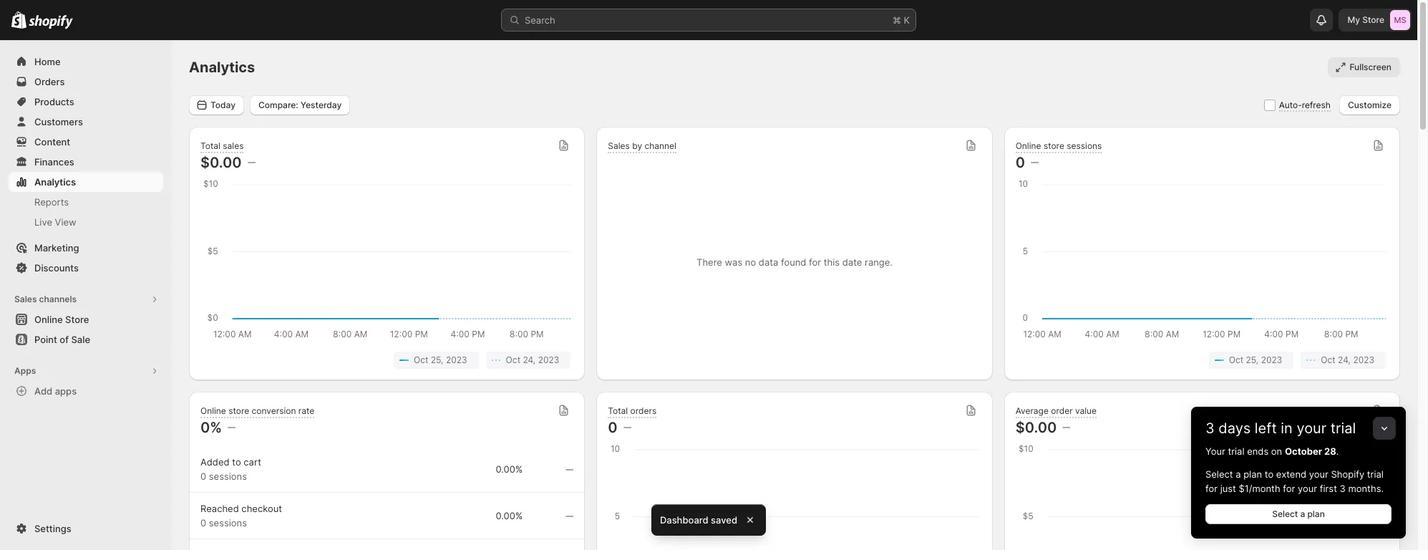 Task type: locate. For each thing, give the bounding box(es) containing it.
total orders button
[[608, 405, 657, 418]]

0 horizontal spatial select
[[1206, 468, 1234, 480]]

2 list from the left
[[1019, 352, 1387, 369]]

store inside "link"
[[65, 314, 89, 325]]

trial up months.
[[1368, 468, 1384, 480]]

25, for $0.00
[[431, 355, 444, 365]]

plan inside 'link'
[[1308, 509, 1326, 519]]

select for select a plan to extend your shopify trial for just $1/month for your first 3 months.
[[1206, 468, 1234, 480]]

0 horizontal spatial to
[[232, 456, 241, 468]]

0
[[1016, 154, 1026, 171], [608, 419, 618, 436], [201, 471, 206, 482], [201, 517, 206, 529]]

3 right first
[[1340, 483, 1346, 494]]

total sales button
[[201, 140, 244, 153]]

no change image for sales
[[248, 157, 255, 168]]

yesterday
[[301, 99, 342, 110]]

0 down reached
[[201, 517, 206, 529]]

1 horizontal spatial store
[[1363, 14, 1385, 25]]

marketing link
[[9, 238, 163, 258]]

for
[[809, 256, 822, 268], [1206, 483, 1218, 494], [1284, 483, 1296, 494]]

2 24, from the left
[[1339, 355, 1352, 365]]

0 vertical spatial store
[[1044, 140, 1065, 151]]

auto-refresh
[[1280, 100, 1331, 110]]

store for my store
[[1363, 14, 1385, 25]]

online
[[1016, 140, 1042, 151], [34, 314, 63, 325], [201, 405, 226, 416]]

0 vertical spatial a
[[1236, 468, 1242, 480]]

1 horizontal spatial total
[[608, 405, 628, 416]]

to
[[232, 456, 241, 468], [1265, 468, 1274, 480]]

24,
[[523, 355, 536, 365], [1339, 355, 1352, 365]]

store for 0%
[[229, 405, 249, 416]]

0 vertical spatial your
[[1297, 420, 1327, 437]]

no change image
[[248, 157, 255, 168], [1031, 157, 1039, 168], [624, 422, 632, 433], [1063, 422, 1071, 433], [566, 464, 574, 476], [566, 511, 574, 522]]

to inside select a plan to extend your shopify trial for just $1/month for your first 3 months.
[[1265, 468, 1274, 480]]

customize
[[1349, 99, 1392, 110]]

select inside select a plan to extend your shopify trial for just $1/month for your first 3 months.
[[1206, 468, 1234, 480]]

online inside dropdown button
[[1016, 140, 1042, 151]]

0.00% for reached checkout
[[496, 510, 523, 521]]

view
[[55, 216, 76, 228]]

1 horizontal spatial trial
[[1331, 420, 1357, 437]]

0 horizontal spatial a
[[1236, 468, 1242, 480]]

your up october
[[1297, 420, 1327, 437]]

0 horizontal spatial total
[[201, 140, 221, 151]]

orders
[[631, 405, 657, 416]]

1 horizontal spatial oct 24, 2023
[[1322, 355, 1375, 365]]

0 horizontal spatial $0.00
[[201, 154, 242, 171]]

0 inside reached checkout 0 sessions
[[201, 517, 206, 529]]

2 oct 25, 2023 from the left
[[1230, 355, 1283, 365]]

total sales
[[201, 140, 244, 151]]

my store image
[[1391, 10, 1411, 30]]

sales by channel button
[[608, 140, 677, 153]]

point of sale button
[[0, 329, 172, 350]]

online store link
[[9, 309, 163, 329]]

oct 24, 2023 button for 0
[[1302, 352, 1387, 369]]

for left this
[[809, 256, 822, 268]]

plan for select a plan to extend your shopify trial for just $1/month for your first 3 months.
[[1244, 468, 1263, 480]]

1 oct 24, 2023 from the left
[[506, 355, 560, 365]]

1 vertical spatial to
[[1265, 468, 1274, 480]]

0.00% for added to cart
[[496, 463, 523, 475]]

compare: yesterday button
[[250, 95, 350, 115]]

total for 0
[[608, 405, 628, 416]]

refresh
[[1303, 100, 1331, 110]]

0 horizontal spatial online
[[34, 314, 63, 325]]

plan down first
[[1308, 509, 1326, 519]]

1 vertical spatial a
[[1301, 509, 1306, 519]]

1 vertical spatial trial
[[1229, 446, 1245, 457]]

plan inside select a plan to extend your shopify trial for just $1/month for your first 3 months.
[[1244, 468, 1263, 480]]

0 vertical spatial store
[[1363, 14, 1385, 25]]

2 horizontal spatial for
[[1284, 483, 1296, 494]]

total left orders
[[608, 405, 628, 416]]

1 horizontal spatial to
[[1265, 468, 1274, 480]]

sales for sales channels
[[14, 294, 37, 304]]

months.
[[1349, 483, 1385, 494]]

added
[[201, 456, 230, 468]]

1 list from the left
[[203, 352, 571, 369]]

1 vertical spatial $0.00
[[1016, 419, 1057, 436]]

today
[[211, 99, 236, 110]]

1 horizontal spatial 24,
[[1339, 355, 1352, 365]]

oct 25, 2023 for $0.00
[[414, 355, 467, 365]]

sales inside "button"
[[14, 294, 37, 304]]

apps
[[55, 385, 77, 397]]

your up first
[[1310, 468, 1329, 480]]

1 horizontal spatial oct 24, 2023 button
[[1302, 352, 1387, 369]]

0 horizontal spatial list
[[203, 352, 571, 369]]

on
[[1272, 446, 1283, 457]]

total inside dropdown button
[[201, 140, 221, 151]]

fullscreen button
[[1329, 57, 1401, 77]]

online inside "link"
[[34, 314, 63, 325]]

a down select a plan to extend your shopify trial for just $1/month for your first 3 months.
[[1301, 509, 1306, 519]]

$0.00 for total
[[201, 154, 242, 171]]

a up just at the right bottom
[[1236, 468, 1242, 480]]

1 oct 25, 2023 from the left
[[414, 355, 467, 365]]

1 vertical spatial plan
[[1308, 509, 1326, 519]]

trial right your
[[1229, 446, 1245, 457]]

0 vertical spatial to
[[232, 456, 241, 468]]

25, for 0
[[1247, 355, 1259, 365]]

0 horizontal spatial sales
[[14, 294, 37, 304]]

sessions inside reached checkout 0 sessions
[[209, 517, 247, 529]]

content link
[[9, 132, 163, 152]]

0 vertical spatial $0.00
[[201, 154, 242, 171]]

1 vertical spatial 3
[[1340, 483, 1346, 494]]

0 horizontal spatial oct 25, 2023
[[414, 355, 467, 365]]

your inside dropdown button
[[1297, 420, 1327, 437]]

total for $0.00
[[201, 140, 221, 151]]

2 25, from the left
[[1247, 355, 1259, 365]]

customers
[[34, 116, 83, 127]]

trial inside select a plan to extend your shopify trial for just $1/month for your first 3 months.
[[1368, 468, 1384, 480]]

to up $1/month
[[1265, 468, 1274, 480]]

0 vertical spatial sales
[[608, 140, 630, 151]]

plan up $1/month
[[1244, 468, 1263, 480]]

0 horizontal spatial store
[[65, 314, 89, 325]]

store inside dropdown button
[[229, 405, 249, 416]]

1 horizontal spatial $0.00
[[1016, 419, 1057, 436]]

total inside 'dropdown button'
[[608, 405, 628, 416]]

$0.00 down average
[[1016, 419, 1057, 436]]

sales by channel
[[608, 140, 677, 151]]

live view
[[34, 216, 76, 228]]

1 horizontal spatial 25,
[[1247, 355, 1259, 365]]

sales
[[223, 140, 244, 151]]

this
[[824, 256, 840, 268]]

online for 0
[[1016, 140, 1042, 151]]

0 horizontal spatial plan
[[1244, 468, 1263, 480]]

0 vertical spatial online
[[1016, 140, 1042, 151]]

0.00%
[[496, 463, 523, 475], [496, 510, 523, 521]]

0 down the added in the bottom left of the page
[[201, 471, 206, 482]]

4 oct from the left
[[1322, 355, 1336, 365]]

analytics down finances
[[34, 176, 76, 188]]

1 vertical spatial store
[[229, 405, 249, 416]]

1 vertical spatial 0.00%
[[496, 510, 523, 521]]

⌘ k
[[893, 14, 910, 26]]

2 0.00% from the top
[[496, 510, 523, 521]]

oct 24, 2023 for 0
[[1322, 355, 1375, 365]]

2 oct 25, 2023 button from the left
[[1210, 352, 1294, 369]]

0 vertical spatial total
[[201, 140, 221, 151]]

0 horizontal spatial trial
[[1229, 446, 1245, 457]]

0 horizontal spatial oct 25, 2023 button
[[394, 352, 479, 369]]

1 horizontal spatial list
[[1019, 352, 1387, 369]]

sales channels
[[14, 294, 77, 304]]

1 vertical spatial sessions
[[209, 471, 247, 482]]

2 horizontal spatial online
[[1016, 140, 1042, 151]]

select up just at the right bottom
[[1206, 468, 1234, 480]]

25,
[[431, 355, 444, 365], [1247, 355, 1259, 365]]

0 vertical spatial trial
[[1331, 420, 1357, 437]]

0 vertical spatial 3
[[1206, 420, 1215, 437]]

today button
[[189, 95, 244, 115]]

1 oct 25, 2023 button from the left
[[394, 352, 479, 369]]

store right my
[[1363, 14, 1385, 25]]

1 horizontal spatial oct 25, 2023
[[1230, 355, 1283, 365]]

2 horizontal spatial trial
[[1368, 468, 1384, 480]]

select inside 'link'
[[1273, 509, 1299, 519]]

orders
[[34, 76, 65, 87]]

1 25, from the left
[[431, 355, 444, 365]]

content
[[34, 136, 70, 148]]

0 vertical spatial plan
[[1244, 468, 1263, 480]]

sale
[[71, 334, 90, 345]]

2 vertical spatial sessions
[[209, 517, 247, 529]]

added to cart 0 sessions
[[201, 456, 261, 482]]

total left sales
[[201, 140, 221, 151]]

customers link
[[9, 112, 163, 132]]

no change image for order
[[1063, 422, 1071, 433]]

select down select a plan to extend your shopify trial for just $1/month for your first 3 months.
[[1273, 509, 1299, 519]]

to left cart
[[232, 456, 241, 468]]

online store conversion rate button
[[201, 405, 315, 418]]

2 vertical spatial trial
[[1368, 468, 1384, 480]]

no change image for store
[[1031, 157, 1039, 168]]

auto-
[[1280, 100, 1303, 110]]

2 oct from the left
[[506, 355, 521, 365]]

for left just at the right bottom
[[1206, 483, 1218, 494]]

0 horizontal spatial oct 24, 2023
[[506, 355, 560, 365]]

just
[[1221, 483, 1237, 494]]

1 oct from the left
[[414, 355, 429, 365]]

add
[[34, 385, 52, 397]]

1 24, from the left
[[523, 355, 536, 365]]

1 horizontal spatial oct 25, 2023 button
[[1210, 352, 1294, 369]]

1 horizontal spatial select
[[1273, 509, 1299, 519]]

select a plan
[[1273, 509, 1326, 519]]

1 horizontal spatial analytics
[[189, 59, 255, 76]]

finances
[[34, 156, 74, 168]]

plan
[[1244, 468, 1263, 480], [1308, 509, 1326, 519]]

0 horizontal spatial 24,
[[523, 355, 536, 365]]

a inside 'link'
[[1301, 509, 1306, 519]]

oct 24, 2023
[[506, 355, 560, 365], [1322, 355, 1375, 365]]

store up sale
[[65, 314, 89, 325]]

analytics up today
[[189, 59, 255, 76]]

1 vertical spatial store
[[65, 314, 89, 325]]

fullscreen
[[1350, 62, 1392, 72]]

trial up .
[[1331, 420, 1357, 437]]

1 horizontal spatial a
[[1301, 509, 1306, 519]]

1 horizontal spatial sales
[[608, 140, 630, 151]]

search
[[525, 14, 556, 26]]

discounts link
[[9, 258, 163, 278]]

1 vertical spatial sales
[[14, 294, 37, 304]]

sales inside dropdown button
[[608, 140, 630, 151]]

ends
[[1248, 446, 1269, 457]]

3 up your
[[1206, 420, 1215, 437]]

select a plan to extend your shopify trial for just $1/month for your first 3 months.
[[1206, 468, 1385, 494]]

settings link
[[9, 519, 163, 539]]

⌘
[[893, 14, 902, 26]]

plan for select a plan
[[1308, 509, 1326, 519]]

2 oct 24, 2023 from the left
[[1322, 355, 1375, 365]]

list
[[203, 352, 571, 369], [1019, 352, 1387, 369]]

sales left by
[[608, 140, 630, 151]]

discounts
[[34, 262, 79, 274]]

point
[[34, 334, 57, 345]]

0 horizontal spatial oct 24, 2023 button
[[486, 352, 571, 369]]

0 down 'online store sessions' dropdown button
[[1016, 154, 1026, 171]]

a inside select a plan to extend your shopify trial for just $1/month for your first 3 months.
[[1236, 468, 1242, 480]]

0 horizontal spatial 3
[[1206, 420, 1215, 437]]

1 horizontal spatial plan
[[1308, 509, 1326, 519]]

store inside dropdown button
[[1044, 140, 1065, 151]]

0 vertical spatial sessions
[[1067, 140, 1103, 151]]

1 horizontal spatial online
[[201, 405, 226, 416]]

0 horizontal spatial store
[[229, 405, 249, 416]]

sessions
[[1067, 140, 1103, 151], [209, 471, 247, 482], [209, 517, 247, 529]]

1 vertical spatial total
[[608, 405, 628, 416]]

1 0.00% from the top
[[496, 463, 523, 475]]

1 horizontal spatial store
[[1044, 140, 1065, 151]]

0 horizontal spatial 25,
[[431, 355, 444, 365]]

sales for sales by channel
[[608, 140, 630, 151]]

sales
[[608, 140, 630, 151], [14, 294, 37, 304]]

$0.00 down total sales dropdown button on the top left of page
[[201, 154, 242, 171]]

channel
[[645, 140, 677, 151]]

online inside dropdown button
[[201, 405, 226, 416]]

of
[[60, 334, 69, 345]]

analytics
[[189, 59, 255, 76], [34, 176, 76, 188]]

store
[[1363, 14, 1385, 25], [65, 314, 89, 325]]

sales left "channels"
[[14, 294, 37, 304]]

1 vertical spatial select
[[1273, 509, 1299, 519]]

2 vertical spatial online
[[201, 405, 226, 416]]

1 vertical spatial online
[[34, 314, 63, 325]]

average order value
[[1016, 405, 1097, 416]]

for down extend
[[1284, 483, 1296, 494]]

1 oct 24, 2023 button from the left
[[486, 352, 571, 369]]

0 horizontal spatial analytics
[[34, 176, 76, 188]]

a for select a plan
[[1301, 509, 1306, 519]]

0 vertical spatial select
[[1206, 468, 1234, 480]]

1 horizontal spatial 3
[[1340, 483, 1346, 494]]

oct 25, 2023 button
[[394, 352, 479, 369], [1210, 352, 1294, 369]]

trial
[[1331, 420, 1357, 437], [1229, 446, 1245, 457], [1368, 468, 1384, 480]]

2 oct 24, 2023 button from the left
[[1302, 352, 1387, 369]]

home link
[[9, 52, 163, 72]]

1 vertical spatial your
[[1310, 468, 1329, 480]]

compare:
[[259, 99, 298, 110]]

to inside added to cart 0 sessions
[[232, 456, 241, 468]]

0 vertical spatial 0.00%
[[496, 463, 523, 475]]

your left first
[[1299, 483, 1318, 494]]

online store conversion rate
[[201, 405, 315, 416]]

3 2023 from the left
[[1262, 355, 1283, 365]]



Task type: describe. For each thing, give the bounding box(es) containing it.
data
[[759, 256, 779, 268]]

2 vertical spatial your
[[1299, 483, 1318, 494]]

add apps
[[34, 385, 77, 397]]

finances link
[[9, 152, 163, 172]]

customize button
[[1340, 95, 1401, 115]]

found
[[781, 256, 807, 268]]

live view link
[[9, 212, 163, 232]]

in
[[1282, 420, 1293, 437]]

0 inside added to cart 0 sessions
[[201, 471, 206, 482]]

list for $0.00
[[203, 352, 571, 369]]

online store button
[[0, 309, 172, 329]]

oct 24, 2023 button for $0.00
[[486, 352, 571, 369]]

online store
[[34, 314, 89, 325]]

oct 25, 2023 for 0
[[1230, 355, 1283, 365]]

$0.00 for average
[[1016, 419, 1057, 436]]

3 oct from the left
[[1230, 355, 1244, 365]]

1 horizontal spatial for
[[1206, 483, 1218, 494]]

add apps button
[[9, 381, 163, 401]]

online for 0%
[[201, 405, 226, 416]]

live
[[34, 216, 52, 228]]

cart
[[244, 456, 261, 468]]

was
[[725, 256, 743, 268]]

list for 0
[[1019, 352, 1387, 369]]

conversion
[[252, 405, 296, 416]]

reached
[[201, 503, 239, 514]]

4 2023 from the left
[[1354, 355, 1375, 365]]

reached checkout 0 sessions
[[201, 503, 282, 529]]

store for 0
[[1044, 140, 1065, 151]]

dashboard saved
[[660, 514, 738, 526]]

28
[[1325, 446, 1337, 457]]

shopify
[[1332, 468, 1365, 480]]

average order value button
[[1016, 405, 1097, 418]]

sessions inside 'online store sessions' dropdown button
[[1067, 140, 1103, 151]]

range.
[[865, 256, 893, 268]]

online store sessions button
[[1016, 140, 1103, 153]]

october
[[1286, 446, 1323, 457]]

orders link
[[9, 72, 163, 92]]

apps button
[[9, 361, 163, 381]]

sales channels button
[[9, 289, 163, 309]]

3 days left in your trial button
[[1192, 407, 1407, 437]]

your
[[1206, 446, 1226, 457]]

reports
[[34, 196, 69, 208]]

total orders
[[608, 405, 657, 416]]

first
[[1321, 483, 1338, 494]]

date
[[843, 256, 863, 268]]

reports link
[[9, 192, 163, 212]]

channels
[[39, 294, 77, 304]]

shopify image
[[29, 15, 73, 29]]

home
[[34, 56, 61, 67]]

there was no data found for this date range.
[[697, 256, 893, 268]]

24, for 0
[[1339, 355, 1352, 365]]

.
[[1337, 446, 1340, 457]]

saved
[[711, 514, 738, 526]]

a for select a plan to extend your shopify trial for just $1/month for your first 3 months.
[[1236, 468, 1242, 480]]

k
[[904, 14, 910, 26]]

apps
[[14, 365, 36, 376]]

3 days left in your trial
[[1206, 420, 1357, 437]]

extend
[[1277, 468, 1307, 480]]

no change image for orders
[[624, 422, 632, 433]]

1 2023 from the left
[[446, 355, 467, 365]]

average
[[1016, 405, 1049, 416]]

sessions inside added to cart 0 sessions
[[209, 471, 247, 482]]

no change image
[[228, 422, 236, 433]]

marketing
[[34, 242, 79, 254]]

point of sale link
[[9, 329, 163, 350]]

my store
[[1348, 14, 1385, 25]]

0 vertical spatial analytics
[[189, 59, 255, 76]]

1 vertical spatial analytics
[[34, 176, 76, 188]]

left
[[1256, 420, 1278, 437]]

oct 24, 2023 for $0.00
[[506, 355, 560, 365]]

0 horizontal spatial for
[[809, 256, 822, 268]]

no
[[746, 256, 757, 268]]

store for online store
[[65, 314, 89, 325]]

oct 25, 2023 button for 0
[[1210, 352, 1294, 369]]

shopify image
[[11, 11, 27, 29]]

settings
[[34, 523, 71, 534]]

0%
[[201, 419, 222, 436]]

2 2023 from the left
[[538, 355, 560, 365]]

analytics link
[[9, 172, 163, 192]]

oct 25, 2023 button for $0.00
[[394, 352, 479, 369]]

products
[[34, 96, 74, 107]]

checkout
[[242, 503, 282, 514]]

your trial ends on october 28 .
[[1206, 446, 1340, 457]]

dashboard
[[660, 514, 709, 526]]

0 down total orders 'dropdown button' on the bottom left of page
[[608, 419, 618, 436]]

online store sessions
[[1016, 140, 1103, 151]]

value
[[1076, 405, 1097, 416]]

3 inside dropdown button
[[1206, 420, 1215, 437]]

compare: yesterday
[[259, 99, 342, 110]]

select a plan link
[[1206, 504, 1392, 524]]

products link
[[9, 92, 163, 112]]

$1/month
[[1239, 483, 1281, 494]]

select for select a plan
[[1273, 509, 1299, 519]]

days
[[1219, 420, 1251, 437]]

3 inside select a plan to extend your shopify trial for just $1/month for your first 3 months.
[[1340, 483, 1346, 494]]

there
[[697, 256, 723, 268]]

24, for $0.00
[[523, 355, 536, 365]]

3 days left in your trial element
[[1192, 444, 1407, 539]]

trial inside 3 days left in your trial dropdown button
[[1331, 420, 1357, 437]]



